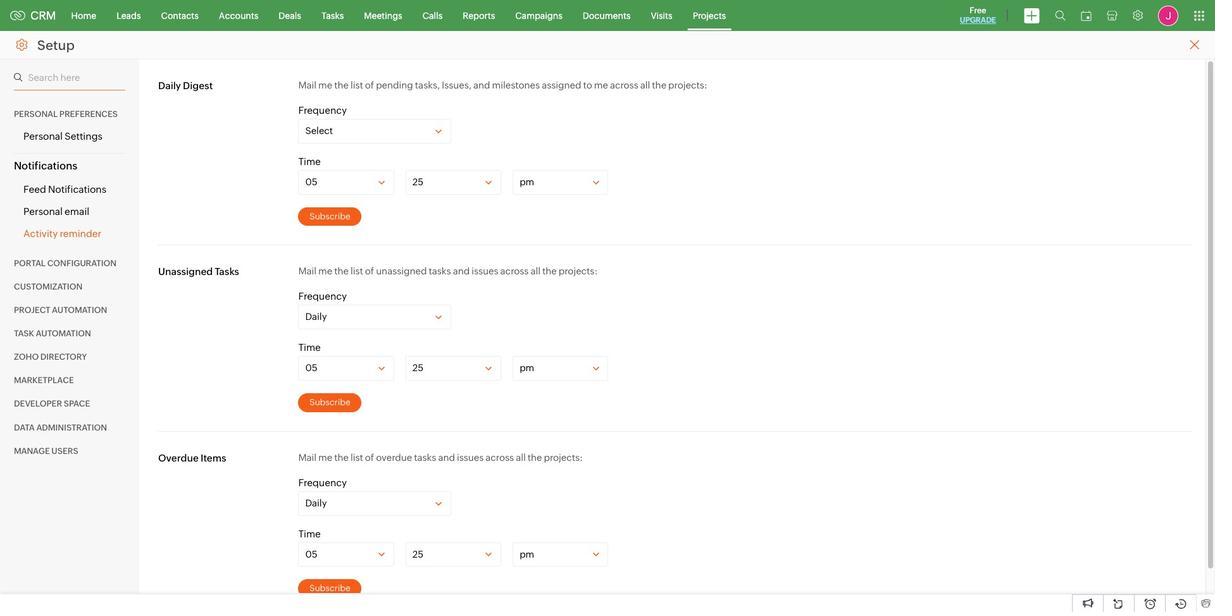 Task type: locate. For each thing, give the bounding box(es) containing it.
documents
[[583, 10, 631, 21]]

campaigns link
[[505, 0, 573, 31]]

tasks link
[[311, 0, 354, 31]]

home
[[71, 10, 96, 21]]

meetings link
[[354, 0, 413, 31]]

accounts
[[219, 10, 259, 21]]

free
[[970, 6, 987, 15]]

visits
[[651, 10, 673, 21]]

meetings
[[364, 10, 402, 21]]

projects
[[693, 10, 726, 21]]

crm
[[30, 9, 56, 22]]

projects link
[[683, 0, 736, 31]]

create menu element
[[1017, 0, 1048, 31]]

accounts link
[[209, 0, 269, 31]]

contacts link
[[151, 0, 209, 31]]

documents link
[[573, 0, 641, 31]]

leads link
[[106, 0, 151, 31]]

create menu image
[[1024, 8, 1040, 23]]



Task type: describe. For each thing, give the bounding box(es) containing it.
tasks
[[322, 10, 344, 21]]

deals
[[279, 10, 301, 21]]

campaigns
[[515, 10, 563, 21]]

search element
[[1048, 0, 1074, 31]]

leads
[[117, 10, 141, 21]]

search image
[[1055, 10, 1066, 21]]

home link
[[61, 0, 106, 31]]

deals link
[[269, 0, 311, 31]]

calendar image
[[1081, 10, 1092, 21]]

calls link
[[413, 0, 453, 31]]

profile image
[[1159, 5, 1179, 26]]

visits link
[[641, 0, 683, 31]]

reports link
[[453, 0, 505, 31]]

contacts
[[161, 10, 199, 21]]

reports
[[463, 10, 495, 21]]

calls
[[423, 10, 443, 21]]

profile element
[[1151, 0, 1186, 31]]

crm link
[[10, 9, 56, 22]]

free upgrade
[[960, 6, 996, 25]]

upgrade
[[960, 16, 996, 25]]



Task type: vqa. For each thing, say whether or not it's contained in the screenshot.
the Leads
yes



